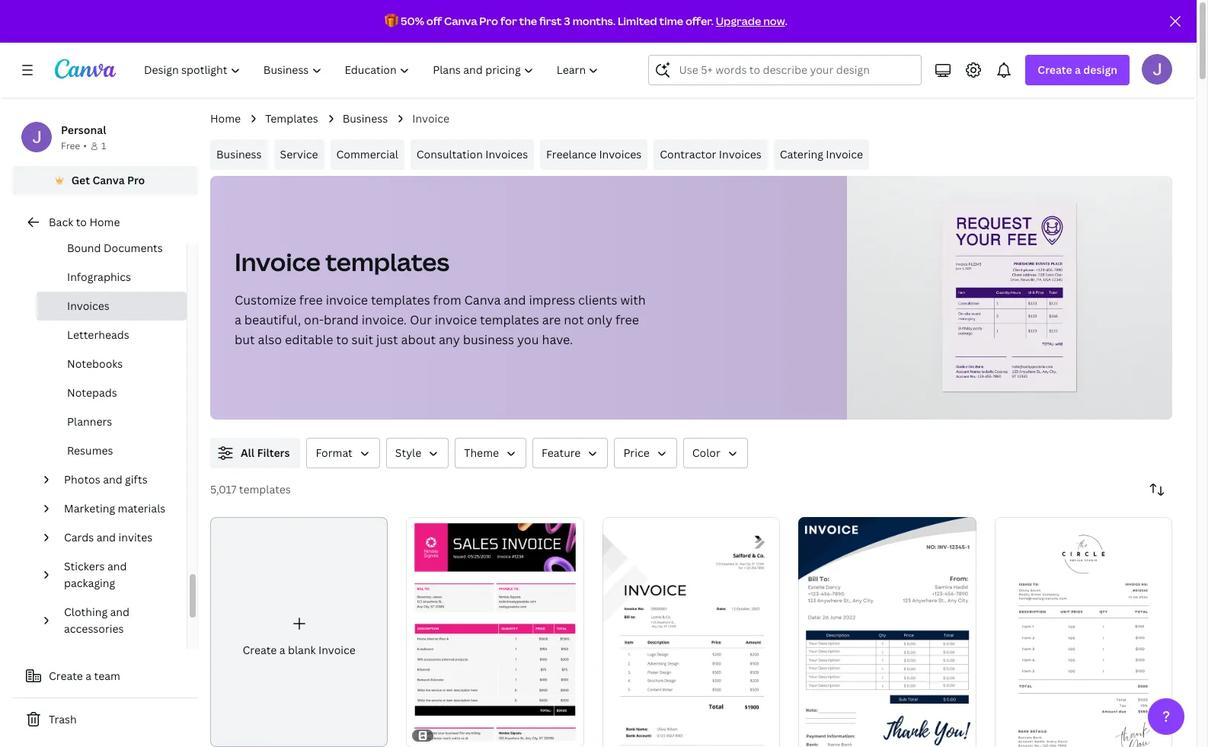 Task type: describe. For each thing, give the bounding box(es) containing it.
invoice up customize
[[235, 245, 320, 278]]

contractor
[[660, 147, 716, 161]]

invoice up "consultation"
[[412, 111, 449, 126]]

invoice inside catering invoice "link"
[[826, 147, 863, 161]]

get canva pro button
[[12, 166, 198, 195]]

create for create a team
[[49, 669, 83, 683]]

the
[[519, 14, 537, 28]]

catering invoice
[[780, 147, 863, 161]]

packaging
[[64, 576, 115, 590]]

planners
[[67, 414, 112, 429]]

gifts
[[125, 472, 148, 487]]

5,017
[[210, 482, 236, 497]]

invoice inside create a blank invoice element
[[318, 643, 356, 657]]

commercial link
[[330, 139, 404, 170]]

resumes
[[67, 443, 113, 458]]

infographics
[[67, 270, 131, 284]]

design
[[1083, 62, 1117, 77]]

canva inside button
[[92, 173, 125, 187]]

clients
[[578, 292, 617, 308]]

top level navigation element
[[134, 55, 612, 85]]

back
[[49, 215, 73, 229]]

catering
[[780, 147, 823, 161]]

any
[[439, 331, 460, 348]]

free
[[61, 139, 80, 152]]

notebooks
[[67, 356, 123, 371]]

brand
[[324, 312, 359, 328]]

bound documents link
[[37, 234, 187, 263]]

notepads
[[67, 385, 117, 400]]

stickers and packaging
[[64, 559, 127, 590]]

1 horizontal spatial pro
[[479, 14, 498, 28]]

get
[[71, 173, 90, 187]]

0 horizontal spatial business link
[[210, 139, 268, 170]]

format button
[[307, 438, 380, 468]]

cards
[[64, 530, 94, 545]]

photos and gifts
[[64, 472, 148, 487]]

consultation invoices
[[417, 147, 528, 161]]

home link
[[210, 110, 241, 127]]

letterheads link
[[37, 321, 187, 350]]

1 vertical spatial invoice
[[435, 312, 477, 328]]

time
[[659, 14, 683, 28]]

style
[[395, 446, 421, 460]]

upgrade now button
[[716, 14, 785, 28]]

only
[[587, 312, 612, 328]]

planners link
[[37, 408, 187, 436]]

templates
[[265, 111, 318, 126]]

get canva pro
[[71, 173, 145, 187]]

create a design
[[1038, 62, 1117, 77]]

0 vertical spatial business
[[343, 111, 388, 126]]

service
[[280, 147, 318, 161]]

freelance invoices
[[546, 147, 642, 161]]

jacob simon image
[[1142, 54, 1172, 85]]

commercial
[[336, 147, 398, 161]]

all
[[241, 446, 254, 460]]

contractor invoices
[[660, 147, 761, 161]]

0 vertical spatial canva
[[444, 14, 477, 28]]

Sort by button
[[1142, 475, 1172, 505]]

0 horizontal spatial business
[[216, 147, 262, 161]]

business
[[463, 331, 514, 348]]

0 vertical spatial invoice
[[326, 292, 368, 308]]

cards and invites button
[[58, 523, 177, 552]]

1 vertical spatial free
[[615, 312, 639, 328]]

create a blank invoice
[[243, 643, 356, 657]]

but
[[235, 331, 255, 348]]

trash link
[[12, 705, 198, 735]]

photos and gifts button
[[58, 465, 177, 494]]

service link
[[274, 139, 324, 170]]

and inside customize free invoice templates from canva and impress clients with a beautiful, on-brand invoice. our invoice templates are not only free but also editable to suit just about any business you have.
[[504, 292, 526, 308]]

🎁 50% off canva pro for the first 3 months. limited time offer. upgrade now .
[[385, 14, 788, 28]]

catering invoice link
[[774, 139, 869, 170]]

all filters button
[[210, 438, 300, 468]]

white simple invoice image
[[602, 517, 780, 747]]

create for create a design
[[1038, 62, 1072, 77]]

clothing and accessories
[[64, 605, 130, 636]]

style button
[[386, 438, 449, 468]]

personal
[[61, 123, 106, 137]]

50%
[[401, 14, 424, 28]]

invoices for consultation invoices
[[485, 147, 528, 161]]

and for stickers and packaging
[[107, 559, 127, 574]]

feature button
[[532, 438, 608, 468]]

infographics link
[[37, 263, 187, 292]]

months.
[[573, 14, 616, 28]]

also
[[258, 331, 282, 348]]

our
[[410, 312, 432, 328]]

team
[[94, 669, 120, 683]]

invoices for contractor invoices
[[719, 147, 761, 161]]



Task type: locate. For each thing, give the bounding box(es) containing it.
create left design on the right of the page
[[1038, 62, 1072, 77]]

freelance
[[546, 147, 596, 161]]

create left team
[[49, 669, 83, 683]]

templates
[[325, 245, 449, 278], [371, 292, 430, 308], [480, 312, 539, 328], [239, 482, 291, 497]]

0 horizontal spatial pro
[[127, 173, 145, 187]]

1 vertical spatial business
[[216, 147, 262, 161]]

canva right from
[[464, 292, 501, 308]]

blue modern creative professional company invoice image
[[798, 517, 976, 747]]

🎁
[[385, 14, 398, 28]]

not
[[564, 312, 584, 328]]

pro up back to home link
[[127, 173, 145, 187]]

marketing
[[64, 501, 115, 516]]

and inside "button"
[[103, 472, 122, 487]]

business up commercial
[[343, 111, 388, 126]]

.
[[785, 14, 788, 28]]

limited
[[618, 14, 657, 28]]

customize free invoice templates from canva and impress clients with a beautiful, on-brand invoice. our invoice templates are not only free but also editable to suit just about any business you have.
[[235, 292, 646, 348]]

1 vertical spatial business link
[[210, 139, 268, 170]]

0 vertical spatial pro
[[479, 14, 498, 28]]

0 vertical spatial home
[[210, 111, 241, 126]]

first
[[539, 14, 562, 28]]

trash
[[49, 712, 77, 727]]

pro left for
[[479, 14, 498, 28]]

invoice up "any"
[[435, 312, 477, 328]]

home left templates
[[210, 111, 241, 126]]

create a blank invoice link
[[210, 517, 388, 747]]

upgrade
[[716, 14, 761, 28]]

impress
[[529, 292, 575, 308]]

consultation invoices link
[[410, 139, 534, 170]]

0 horizontal spatial home
[[89, 215, 120, 229]]

0 vertical spatial to
[[76, 215, 87, 229]]

business down home link
[[216, 147, 262, 161]]

from
[[433, 292, 461, 308]]

0 horizontal spatial invoice
[[326, 292, 368, 308]]

photos
[[64, 472, 100, 487]]

off
[[426, 14, 442, 28]]

invoices for freelance invoices
[[599, 147, 642, 161]]

create left blank
[[243, 643, 277, 657]]

1 horizontal spatial business link
[[343, 110, 388, 127]]

theme
[[464, 446, 499, 460]]

a left design on the right of the page
[[1075, 62, 1081, 77]]

1
[[101, 139, 106, 152]]

Search search field
[[679, 56, 912, 85]]

invoice templates image
[[847, 176, 1172, 420], [943, 203, 1077, 392]]

a for create a design
[[1075, 62, 1081, 77]]

2 vertical spatial create
[[49, 669, 83, 683]]

back to home link
[[12, 207, 198, 238]]

and
[[504, 292, 526, 308], [103, 472, 122, 487], [96, 530, 116, 545], [107, 559, 127, 574], [110, 605, 130, 619]]

documents
[[104, 241, 163, 255]]

5,017 templates
[[210, 482, 291, 497]]

canva inside customize free invoice templates from canva and impress clients with a beautiful, on-brand invoice. our invoice templates are not only free but also editable to suit just about any business you have.
[[464, 292, 501, 308]]

a for create a blank invoice
[[279, 643, 285, 657]]

0 horizontal spatial create
[[49, 669, 83, 683]]

suit
[[352, 331, 373, 348]]

1 vertical spatial create
[[243, 643, 277, 657]]

color
[[692, 446, 720, 460]]

bound
[[67, 241, 101, 255]]

create a team button
[[12, 661, 198, 692]]

stickers
[[64, 559, 105, 574]]

1 vertical spatial pro
[[127, 173, 145, 187]]

back to home
[[49, 215, 120, 229]]

0 vertical spatial create
[[1038, 62, 1072, 77]]

on-
[[304, 312, 324, 328]]

for
[[500, 14, 517, 28]]

price button
[[614, 438, 677, 468]]

create inside create a blank invoice element
[[243, 643, 277, 657]]

0 vertical spatial business link
[[343, 110, 388, 127]]

invoices right contractor
[[719, 147, 761, 161]]

invoice
[[326, 292, 368, 308], [435, 312, 477, 328]]

•
[[83, 139, 87, 152]]

1 vertical spatial home
[[89, 215, 120, 229]]

pro inside button
[[127, 173, 145, 187]]

color button
[[683, 438, 748, 468]]

with
[[620, 292, 646, 308]]

1 horizontal spatial home
[[210, 111, 241, 126]]

canva right get
[[92, 173, 125, 187]]

create a design button
[[1026, 55, 1130, 85]]

beautiful,
[[244, 312, 301, 328]]

and for cards and invites
[[96, 530, 116, 545]]

free down with
[[615, 312, 639, 328]]

free •
[[61, 139, 87, 152]]

theme button
[[455, 438, 526, 468]]

clothing
[[64, 605, 108, 619]]

stickers and packaging button
[[58, 552, 177, 598]]

to inside customize free invoice templates from canva and impress clients with a beautiful, on-brand invoice. our invoice templates are not only free but also editable to suit just about any business you have.
[[336, 331, 349, 348]]

and for clothing and accessories
[[110, 605, 130, 619]]

1 vertical spatial to
[[336, 331, 349, 348]]

white simple minimalist business invoice image
[[994, 517, 1172, 747]]

and inside clothing and accessories
[[110, 605, 130, 619]]

business
[[343, 111, 388, 126], [216, 147, 262, 161]]

invoices right freelance
[[599, 147, 642, 161]]

1 horizontal spatial business
[[343, 111, 388, 126]]

2 vertical spatial canva
[[464, 292, 501, 308]]

notepads link
[[37, 379, 187, 408]]

all filters
[[241, 446, 290, 460]]

home inside back to home link
[[89, 215, 120, 229]]

customize
[[235, 292, 296, 308]]

invoices up letterheads
[[67, 299, 110, 313]]

1 vertical spatial canva
[[92, 173, 125, 187]]

to
[[76, 215, 87, 229], [336, 331, 349, 348]]

and right cards
[[96, 530, 116, 545]]

a inside button
[[86, 669, 91, 683]]

create inside create a team button
[[49, 669, 83, 683]]

invoice right blank
[[318, 643, 356, 657]]

and left gifts
[[103, 472, 122, 487]]

create a blank invoice element
[[210, 517, 388, 747]]

accessories
[[64, 622, 124, 636]]

1 horizontal spatial free
[[615, 312, 639, 328]]

0 horizontal spatial to
[[76, 215, 87, 229]]

about
[[401, 331, 436, 348]]

and inside stickers and packaging
[[107, 559, 127, 574]]

2 horizontal spatial create
[[1038, 62, 1072, 77]]

cards and invites
[[64, 530, 153, 545]]

home up bound documents link
[[89, 215, 120, 229]]

a inside customize free invoice templates from canva and impress clients with a beautiful, on-brand invoice. our invoice templates are not only free but also editable to suit just about any business you have.
[[235, 312, 241, 328]]

free up "on-"
[[299, 292, 323, 308]]

materials
[[118, 501, 165, 516]]

a for create a team
[[86, 669, 91, 683]]

filters
[[257, 446, 290, 460]]

business link down home link
[[210, 139, 268, 170]]

and down cards and invites button
[[107, 559, 127, 574]]

letterheads
[[67, 328, 129, 342]]

freelance invoices link
[[540, 139, 648, 170]]

and up accessories
[[110, 605, 130, 619]]

feature
[[542, 446, 581, 460]]

create
[[1038, 62, 1072, 77], [243, 643, 277, 657], [49, 669, 83, 683]]

business link up commercial
[[343, 110, 388, 127]]

to right back
[[76, 215, 87, 229]]

have.
[[542, 331, 573, 348]]

a left team
[[86, 669, 91, 683]]

1 horizontal spatial to
[[336, 331, 349, 348]]

None search field
[[649, 55, 922, 85]]

to down brand
[[336, 331, 349, 348]]

notebooks link
[[37, 350, 187, 379]]

a up the but
[[235, 312, 241, 328]]

1 horizontal spatial create
[[243, 643, 277, 657]]

invoice right catering
[[826, 147, 863, 161]]

invoice up brand
[[326, 292, 368, 308]]

price
[[623, 446, 650, 460]]

1 horizontal spatial invoice
[[435, 312, 477, 328]]

and left impress
[[504, 292, 526, 308]]

free
[[299, 292, 323, 308], [615, 312, 639, 328]]

resumes link
[[37, 436, 187, 465]]

0 horizontal spatial free
[[299, 292, 323, 308]]

and for photos and gifts
[[103, 472, 122, 487]]

sales invoice professional doc in black pink purple tactile 3d style image
[[406, 517, 584, 747]]

invoices right "consultation"
[[485, 147, 528, 161]]

contractor invoices link
[[654, 139, 768, 170]]

marketing materials button
[[58, 494, 177, 523]]

a inside dropdown button
[[1075, 62, 1081, 77]]

format
[[316, 446, 353, 460]]

create inside create a design dropdown button
[[1038, 62, 1072, 77]]

canva right off
[[444, 14, 477, 28]]

create for create a blank invoice
[[243, 643, 277, 657]]

a left blank
[[279, 643, 285, 657]]

pro
[[479, 14, 498, 28], [127, 173, 145, 187]]

3
[[564, 14, 570, 28]]

offer.
[[686, 14, 714, 28]]

0 vertical spatial free
[[299, 292, 323, 308]]



Task type: vqa. For each thing, say whether or not it's contained in the screenshot.
express
no



